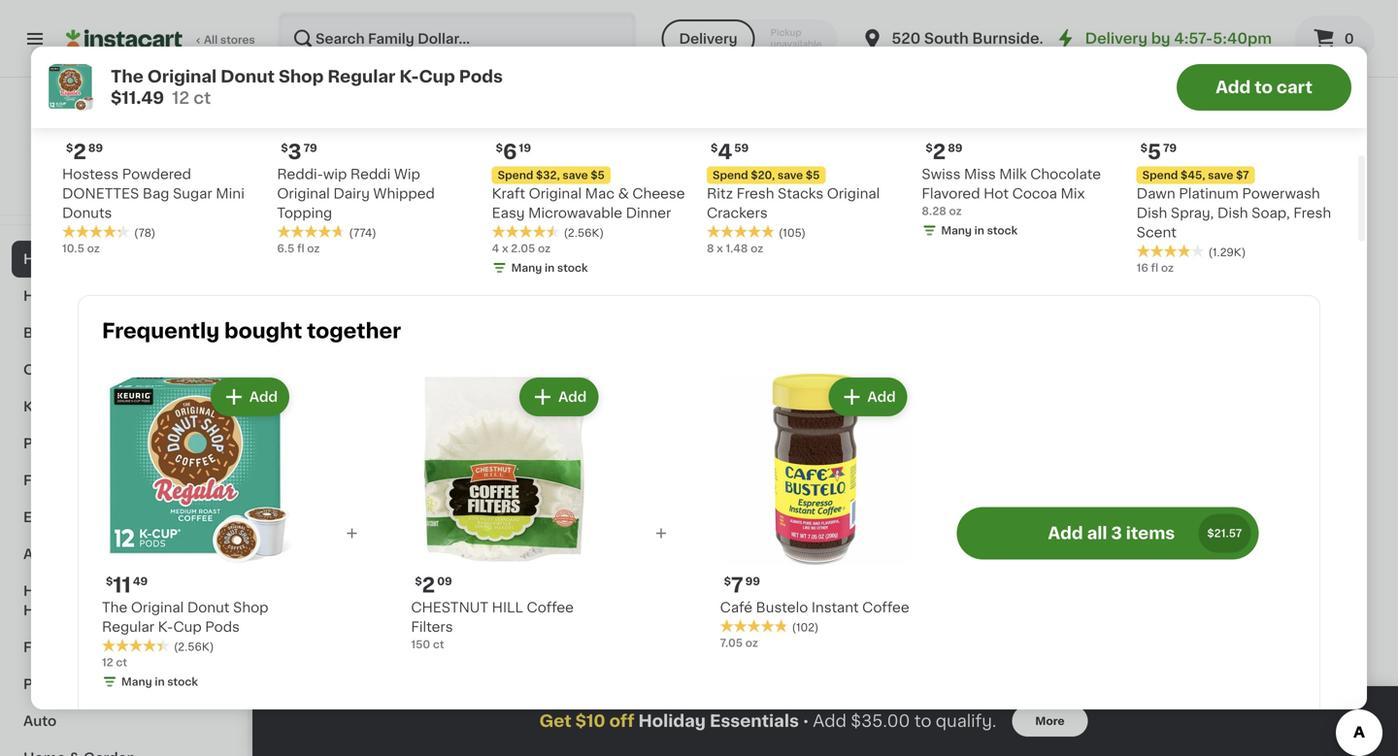 Task type: describe. For each thing, give the bounding box(es) containing it.
original down $21.57
[[1223, 564, 1276, 578]]

donut inside the original donut shop snickers k-cup pods
[[1099, 564, 1141, 578]]

3 inside item carousel "region"
[[288, 142, 302, 162]]

7.05 oz
[[720, 638, 758, 649]]

12 inside the original donut shop regular k-cup pods $11.49 12 ct
[[172, 90, 189, 106]]

x for 6
[[502, 243, 508, 254]]

plates inside $ 1 caterer's corner salad plates
[[653, 584, 695, 597]]

2.05
[[511, 243, 535, 254]]

colombian
[[472, 584, 546, 597]]

$ inside $ 7 99
[[724, 576, 731, 587]]

auto
[[23, 715, 57, 728]]

electronics
[[23, 511, 103, 524]]

assorted silver look plastic cutlery & plates button
[[291, 363, 456, 639]]

oz up 0.8mm on the left of page
[[538, 243, 551, 254]]

19 for 1
[[1216, 234, 1229, 245]]

bag
[[143, 187, 169, 200]]

$ 1 19
[[1198, 233, 1229, 253]]

$ 4 59
[[711, 142, 749, 162]]

scent
[[1137, 226, 1177, 239]]

guarantee
[[149, 187, 206, 198]]

$ right add all 3 items
[[1198, 539, 1205, 550]]

(26)
[[724, 605, 746, 616]]

bought
[[224, 321, 302, 341]]

5
[[1148, 142, 1161, 162]]

item carousel region
[[35, 0, 1363, 287]]

holiday inside treatment tracker modal dialog
[[638, 713, 706, 730]]

hot
[[984, 187, 1009, 200]]

0
[[1345, 32, 1354, 46]]

family
[[78, 145, 124, 158]]

café bustelo instant coffee for 7
[[720, 601, 910, 615]]

buy
[[54, 145, 82, 158]]

all stores link
[[66, 12, 256, 66]]

the down $21.57
[[1194, 564, 1220, 578]]

$ inside $ 2 09
[[415, 576, 422, 587]]

1.48
[[726, 243, 748, 254]]

$10
[[576, 713, 606, 730]]

café for 1
[[1194, 259, 1227, 272]]

& inside the home improvement & hardware
[[166, 585, 178, 598]]

office & craft
[[23, 363, 122, 377]]

original inside the original donut shop snickers k-cup pods
[[1043, 564, 1096, 578]]

oz right 7.05
[[746, 638, 758, 649]]

salad
[[769, 564, 807, 578]]

more button
[[1012, 706, 1088, 737]]

(1.29k)
[[1209, 247, 1246, 258]]

shop link
[[12, 93, 236, 132]]

mix
[[1061, 187, 1085, 200]]

milk
[[1000, 167, 1027, 181]]

original inside ritz fresh stacks original crackers
[[827, 187, 880, 200]]

hostess powdered donettes bag sugar mini donuts
[[62, 167, 245, 220]]

burnside
[[972, 32, 1040, 46]]

oz right 1.48
[[751, 243, 763, 254]]

delivery for delivery
[[679, 32, 738, 46]]

12 ct
[[102, 657, 127, 668]]

delivery button
[[662, 19, 755, 58]]

$ 2 89 for swiss miss milk chocolate flavored hot cocoa mix
[[926, 142, 963, 162]]

original inside kraft original mac & cheese easy microwavable dinner
[[529, 187, 582, 200]]

10.5
[[62, 243, 84, 254]]

$ down apparel & accessories
[[106, 576, 113, 587]]

1 vertical spatial 4
[[492, 243, 499, 254]]

89 for lamplight unscented ellipse oil lamp
[[861, 539, 875, 550]]

89 for hostess powdered donettes bag sugar mini donuts
[[88, 143, 103, 153]]

16
[[1137, 263, 1149, 273]]

in for 11
[[155, 677, 165, 687]]

ct inside the original donut shop regular k-cup pods $11.49 12 ct
[[194, 90, 211, 106]]

1 vertical spatial items
[[1126, 525, 1175, 542]]

unscented
[[905, 564, 980, 578]]

1 inside lamplight unscented ellipse oil lamp 1 each
[[833, 603, 838, 613]]

& left gift
[[65, 437, 76, 451]]

regular inside the original donut shop regular k-cup pods $11.49 12 ct
[[328, 68, 396, 85]]

59
[[734, 143, 749, 153]]

mini
[[216, 187, 245, 200]]

it
[[85, 145, 95, 158]]

$ inside $ 5 79
[[1141, 143, 1148, 153]]

assorted
[[291, 564, 353, 578]]

hardware
[[23, 604, 91, 618]]

k- inside the original donut shop snickers k-cup pods
[[1115, 584, 1130, 597]]

off
[[609, 713, 635, 730]]

19 for 6
[[519, 143, 531, 153]]

get $10 off holiday essentials • add $35.00 to qualify.
[[539, 713, 997, 730]]

pods inside mcdonald's mccafé colombian k-cup pods
[[597, 584, 631, 597]]

to inside treatment tracker modal dialog
[[915, 713, 932, 730]]

0.8mm
[[527, 259, 576, 272]]

apparel & accessories link
[[12, 536, 236, 573]]

together
[[307, 321, 401, 341]]

2 for swiss miss milk chocolate flavored hot cocoa mix
[[933, 142, 946, 162]]

& inside assorted silver look plastic cutlery & plates
[[395, 584, 405, 597]]

bustelo for 1
[[1230, 259, 1282, 272]]

oil
[[881, 584, 900, 597]]

ritz
[[707, 187, 733, 200]]

household
[[23, 289, 100, 303]]

sugar
[[173, 187, 212, 200]]

gift
[[79, 437, 106, 451]]

mcdonald's mccafé colombian k-cup pods
[[472, 564, 631, 597]]

personal
[[23, 678, 85, 691]]

lists link
[[12, 171, 236, 210]]

5:40pm
[[1213, 32, 1272, 46]]

all stores
[[204, 34, 255, 45]]

family dollar logo image
[[105, 101, 142, 138]]

•
[[803, 714, 809, 729]]

service type group
[[662, 19, 837, 58]]

8
[[707, 243, 714, 254]]

$ up swiss
[[926, 143, 933, 153]]

spend $45, save $7
[[1143, 170, 1249, 180]]

89 for swiss miss milk chocolate flavored hot cocoa mix
[[948, 143, 963, 153]]

0 vertical spatial many in stock
[[941, 225, 1018, 236]]

paper
[[1014, 259, 1054, 272]]

1 down spray,
[[1205, 233, 1214, 253]]

$ up mcdonald's
[[476, 539, 483, 550]]

party & gift supplies
[[23, 437, 170, 451]]

frequently
[[102, 321, 220, 341]]

pen
[[472, 278, 498, 292]]

each inside lamplight unscented ellipse oil lamp 1 each
[[840, 603, 867, 613]]

food & drink
[[23, 641, 114, 654]]

instant for 1
[[1286, 259, 1333, 272]]

request for top 'request' button
[[378, 380, 437, 393]]

crackers
[[707, 206, 768, 220]]

$20,
[[751, 170, 775, 180]]

$ 6 19
[[496, 142, 531, 162]]

fresh inside dawn platinum powerwash dish spray, dish soap, fresh scent
[[1294, 206, 1332, 220]]

cup inside the original donut shop snickers k-cup pods
[[1130, 584, 1158, 597]]

oz up (0.7
[[1161, 263, 1174, 273]]

0 horizontal spatial each
[[298, 317, 326, 327]]

electronics link
[[12, 499, 236, 536]]

0 vertical spatial holiday
[[23, 252, 77, 266]]

0 vertical spatial stock
[[987, 225, 1018, 236]]

dairy
[[333, 187, 370, 200]]

$21.57
[[1207, 528, 1242, 539]]

the inside the original donut shop snickers k-cup pods
[[1014, 564, 1039, 578]]

buy it again
[[54, 145, 137, 158]]

request for right 'request' button
[[559, 708, 618, 722]]

2 left 29
[[483, 233, 496, 253]]

8.28
[[922, 206, 947, 216]]

& left craft
[[71, 363, 82, 377]]

add to cart
[[1216, 79, 1313, 96]]

1 left together
[[291, 317, 296, 327]]

0 vertical spatial many
[[941, 225, 972, 236]]

100%
[[50, 187, 79, 198]]

apparel & accessories
[[23, 548, 182, 561]]

original down the improvement
[[131, 601, 184, 615]]

0 horizontal spatial regular
[[102, 620, 154, 634]]

product group containing 2
[[411, 374, 602, 652]]

product group containing 4
[[833, 363, 998, 639]]

swiss miss milk chocolate flavored hot cocoa mix 8.28 oz
[[922, 167, 1101, 216]]

1 inside $ 1 caterer's corner salad plates
[[664, 538, 673, 559]]

0 vertical spatial request button
[[364, 369, 451, 404]]

whipped
[[373, 187, 435, 200]]

bustelo for 7
[[756, 601, 808, 615]]

spend for 4
[[713, 170, 748, 180]]

family dollar link
[[78, 101, 170, 161]]

stores
[[220, 34, 255, 45]]

pods inside the original donut shop snickers k-cup pods
[[1014, 603, 1048, 617]]

x for 4
[[717, 243, 723, 254]]

4 for spend $20, save $5
[[718, 142, 732, 162]]

$11.49
[[111, 90, 164, 106]]

see
[[1034, 15, 1061, 29]]

hill
[[492, 601, 523, 615]]

kitchen supplies
[[23, 400, 142, 414]]

all
[[1087, 525, 1108, 542]]



Task type: vqa. For each thing, say whether or not it's contained in the screenshot.
Pads within the H-E-B Puddle Busters Dog Pads 50 Ct
no



Task type: locate. For each thing, give the bounding box(es) containing it.
essentials up household link
[[81, 252, 152, 266]]

product group containing paper mate pens, felt tip, medium point (0.7 mm)
[[1014, 58, 1179, 330]]

$ inside $ 1 caterer's corner salad plates
[[656, 539, 664, 550]]

stacks
[[778, 187, 824, 200]]

accessories
[[96, 548, 182, 561]]

0 vertical spatial café bustelo instant coffee
[[1194, 259, 1333, 292]]

essentials left •
[[710, 713, 799, 730]]

3 up reddi-
[[288, 142, 302, 162]]

1 horizontal spatial café
[[1194, 259, 1227, 272]]

$45,
[[1181, 170, 1206, 180]]

0 vertical spatial fresh
[[737, 187, 774, 200]]

paper mate pens, felt tip, medium point (0.7 mm)
[[1014, 259, 1165, 311]]

dish down dawn
[[1137, 206, 1168, 220]]

4 for lamplight unscented ellipse oil lamp
[[844, 538, 859, 559]]

3
[[288, 142, 302, 162], [1111, 525, 1122, 542]]

kraft original mac & cheese easy microwavable dinner
[[492, 187, 685, 220]]

save for 5
[[1208, 170, 1234, 180]]

bustelo down (1.29k)
[[1230, 259, 1282, 272]]

79 for 3
[[304, 143, 317, 153]]

spend for 5
[[1143, 170, 1178, 180]]

$5 up stacks
[[806, 170, 820, 180]]

café down (1.29k)
[[1194, 259, 1227, 272]]

1 vertical spatial to
[[915, 713, 932, 730]]

$ 3 79
[[281, 142, 317, 162]]

instant
[[1286, 259, 1333, 272], [812, 601, 859, 615]]

spend
[[713, 170, 748, 180], [498, 170, 533, 180], [1143, 170, 1178, 180]]

$ left 09
[[415, 576, 422, 587]]

4 x 2.05 oz
[[492, 243, 551, 254]]

$ up dawn
[[1141, 143, 1148, 153]]

$5
[[806, 170, 820, 180], [591, 170, 605, 180]]

the down the improvement
[[102, 601, 127, 615]]

coffee down (1.29k)
[[1194, 278, 1241, 292]]

apparel
[[23, 548, 78, 561]]

0 horizontal spatial delivery
[[679, 32, 738, 46]]

spend up the ritz
[[713, 170, 748, 180]]

0 horizontal spatial request button
[[364, 369, 451, 404]]

89
[[88, 143, 103, 153], [948, 143, 963, 153], [861, 539, 875, 550]]

$ inside $ 4 59
[[711, 143, 718, 153]]

holiday up household
[[23, 252, 77, 266]]

1 vertical spatial essentials
[[710, 713, 799, 730]]

add inside treatment tracker modal dialog
[[813, 713, 847, 730]]

19 inside $ 6 19
[[519, 143, 531, 153]]

fresh down powerwash
[[1294, 206, 1332, 220]]

each
[[298, 317, 326, 327], [840, 603, 867, 613]]

$
[[66, 143, 73, 153], [711, 143, 718, 153], [281, 143, 288, 153], [496, 143, 503, 153], [926, 143, 933, 153], [1141, 143, 1148, 153], [295, 234, 302, 245], [1018, 234, 1025, 245], [1198, 234, 1205, 245], [476, 539, 483, 550], [656, 539, 664, 550], [837, 539, 844, 550], [1198, 539, 1205, 550], [106, 576, 113, 587], [415, 576, 422, 587], [724, 576, 731, 587]]

$ up kraft
[[496, 143, 503, 153]]

holiday right the off
[[638, 713, 706, 730]]

1 vertical spatial regular
[[1233, 584, 1286, 597]]

$ up paper
[[1018, 234, 1025, 245]]

19 inside $ 1 19
[[1216, 234, 1229, 245]]

1 horizontal spatial coffee
[[862, 601, 910, 615]]

0 horizontal spatial 4
[[492, 243, 499, 254]]

in down "4 x 2.05 oz"
[[545, 263, 555, 273]]

2 vertical spatial 4
[[844, 538, 859, 559]]

2 for chestnut hill coffee filters
[[422, 575, 435, 596]]

2 horizontal spatial stock
[[987, 225, 1018, 236]]

(2.56k) for 11
[[174, 642, 214, 652]]

café bustelo instant coffee up (102)
[[720, 601, 910, 615]]

1 horizontal spatial spend
[[713, 170, 748, 180]]

(2.56k) up the personal care link at the left of page
[[174, 642, 214, 652]]

swiss
[[922, 167, 961, 181]]

2 horizontal spatial save
[[1208, 170, 1234, 180]]

coffee for 1
[[1194, 278, 1241, 292]]

0 horizontal spatial fresh
[[737, 187, 774, 200]]

view pricing policy link
[[66, 165, 182, 181]]

essentials inside treatment tracker modal dialog
[[710, 713, 799, 730]]

2 save from the left
[[563, 170, 588, 180]]

pens,
[[1095, 259, 1133, 272]]

regular
[[328, 68, 396, 85], [1233, 584, 1286, 597], [102, 620, 154, 634]]

49 right 6.5 fl oz
[[322, 234, 337, 245]]

(2.56k) inside item carousel "region"
[[564, 228, 604, 238]]

party & gift supplies link
[[12, 425, 236, 462]]

2 $ 2 89 from the left
[[926, 142, 963, 162]]

$ left 99 on the right of page
[[724, 576, 731, 587]]

0 horizontal spatial to
[[915, 713, 932, 730]]

soap,
[[1252, 206, 1290, 220]]

(102)
[[792, 622, 819, 633]]

add
[[412, 74, 441, 88], [1316, 74, 1344, 88], [1216, 79, 1251, 96], [593, 380, 621, 393], [774, 380, 802, 393], [1316, 380, 1344, 393], [249, 390, 278, 404], [558, 390, 587, 404], [868, 390, 896, 404], [1048, 525, 1083, 542], [412, 708, 441, 722], [774, 708, 802, 722], [954, 708, 983, 722], [1135, 708, 1163, 722], [1316, 708, 1344, 722], [813, 713, 847, 730]]

original right stacks
[[827, 187, 880, 200]]

$ 2 89 up swiss
[[926, 142, 963, 162]]

coffee inside the chestnut hill coffee filters 150 ct
[[527, 601, 574, 615]]

1 horizontal spatial bustelo
[[1230, 259, 1282, 272]]

& down look
[[395, 584, 405, 597]]

powdered
[[122, 167, 191, 181]]

2 horizontal spatial many in stock
[[941, 225, 1018, 236]]

fl for 3
[[297, 243, 305, 254]]

$ inside $ 6 19
[[496, 143, 503, 153]]

ct down all
[[194, 90, 211, 106]]

1 horizontal spatial fl
[[1151, 263, 1159, 273]]

oz right "10.5"
[[87, 243, 100, 254]]

2 plates from the left
[[653, 584, 695, 597]]

fl
[[297, 243, 305, 254], [1151, 263, 1159, 273]]

1 plates from the left
[[409, 584, 451, 597]]

cutlery
[[341, 584, 391, 597]]

0 horizontal spatial dish
[[1137, 206, 1168, 220]]

improvement
[[69, 585, 163, 598]]

49 inside 11 49
[[1045, 539, 1060, 550]]

household link
[[12, 278, 236, 315]]

the original donut shop snickers k-cup pods
[[1014, 564, 1158, 617]]

eligible
[[1064, 15, 1116, 29]]

0 horizontal spatial café bustelo instant coffee
[[720, 601, 910, 615]]

0 vertical spatial (2.56k)
[[564, 228, 604, 238]]

supplies down craft
[[81, 400, 142, 414]]

x left 2.05
[[502, 243, 508, 254]]

4 up lamplight
[[844, 538, 859, 559]]

the down 11 49
[[1014, 564, 1039, 578]]

x right 8
[[717, 243, 723, 254]]

café
[[1194, 259, 1227, 272], [720, 601, 753, 615]]

$ up lamplight
[[837, 539, 844, 550]]

holiday
[[23, 252, 77, 266], [638, 713, 706, 730]]

save right $32,
[[563, 170, 588, 180]]

& right mac
[[618, 187, 629, 200]]

1 horizontal spatial request button
[[545, 698, 631, 733]]

dish
[[1137, 206, 1168, 220], [1218, 206, 1248, 220]]

1 x from the left
[[717, 243, 723, 254]]

again
[[98, 145, 137, 158]]

49 up mcdonald's
[[503, 539, 518, 550]]

bustelo up (102)
[[756, 601, 808, 615]]

$ 5 79
[[1141, 142, 1177, 162]]

1 vertical spatial many
[[511, 263, 542, 273]]

1 horizontal spatial dish
[[1218, 206, 1248, 220]]

2 horizontal spatial many
[[941, 225, 972, 236]]

powerwash
[[1242, 187, 1320, 200]]

1 vertical spatial ct
[[433, 639, 444, 650]]

49 down $21.57
[[1225, 539, 1240, 550]]

donut inside the original donut shop regular k-cup pods $11.49 12 ct
[[221, 68, 275, 85]]

to left cart
[[1255, 79, 1273, 96]]

1 vertical spatial many in stock
[[511, 263, 588, 273]]

1 vertical spatial request
[[559, 708, 618, 722]]

1 horizontal spatial save
[[778, 170, 803, 180]]

in for spend $32, save $5
[[545, 263, 555, 273]]

150
[[411, 639, 430, 650]]

save for 6
[[563, 170, 588, 180]]

coffee down oil
[[862, 601, 910, 615]]

0 vertical spatial 12
[[172, 90, 189, 106]]

0 horizontal spatial request
[[378, 380, 437, 393]]

0 vertical spatial bustelo
[[1230, 259, 1282, 272]]

each down ellipse
[[840, 603, 867, 613]]

0 horizontal spatial save
[[563, 170, 588, 180]]

1 horizontal spatial stock
[[557, 263, 588, 273]]

4
[[718, 142, 732, 162], [492, 243, 499, 254], [844, 538, 859, 559]]

1 horizontal spatial fresh
[[1294, 206, 1332, 220]]

0 vertical spatial to
[[1255, 79, 1273, 96]]

shop inside the original donut shop snickers k-cup pods
[[1014, 584, 1049, 597]]

1 vertical spatial 19
[[1216, 234, 1229, 245]]

49 down accessories
[[133, 576, 148, 587]]

$11.49 element
[[833, 231, 998, 256]]

2 vertical spatial many in stock
[[121, 677, 198, 687]]

0 vertical spatial instant
[[1286, 259, 1333, 272]]

tip,
[[1014, 278, 1038, 292]]

1 horizontal spatial (2.56k)
[[564, 228, 604, 238]]

in
[[975, 225, 985, 236], [545, 263, 555, 273], [155, 677, 165, 687]]

instacart logo image
[[66, 27, 183, 50]]

k- inside mcdonald's mccafé colombian k-cup pods
[[550, 584, 565, 597]]

1 79 from the left
[[304, 143, 317, 153]]

platinum
[[1179, 187, 1239, 200]]

49
[[322, 234, 337, 245], [503, 539, 518, 550], [1045, 539, 1060, 550], [1225, 539, 1240, 550], [133, 576, 148, 587]]

0 horizontal spatial essentials
[[81, 252, 152, 266]]

1 horizontal spatial 89
[[861, 539, 875, 550]]

$ left it
[[66, 143, 73, 153]]

0 horizontal spatial spend
[[498, 170, 533, 180]]

$5 for 6
[[591, 170, 605, 180]]

0 horizontal spatial x
[[502, 243, 508, 254]]

1 horizontal spatial $5
[[806, 170, 820, 180]]

corner
[[718, 564, 766, 578]]

coffee for 7
[[862, 601, 910, 615]]

fl for spend $45, save $7
[[1151, 263, 1159, 273]]

0 horizontal spatial instant
[[812, 601, 859, 615]]

baby
[[23, 326, 60, 340]]

& right apparel
[[81, 548, 93, 561]]

spend $32, save $5
[[498, 170, 605, 180]]

0 vertical spatial 3
[[288, 142, 302, 162]]

office & craft link
[[12, 352, 236, 388]]

oz inside swiss miss milk chocolate flavored hot cocoa mix 8.28 oz
[[949, 206, 962, 216]]

2 horizontal spatial regular
[[1233, 584, 1286, 597]]

delivery for delivery by 4:57-5:40pm
[[1085, 32, 1148, 46]]

point
[[1101, 278, 1136, 292]]

1 vertical spatial holiday
[[638, 713, 706, 730]]

0 horizontal spatial (2.56k)
[[174, 642, 214, 652]]

café down 7
[[720, 601, 753, 615]]

89 up hostess on the left top of page
[[88, 143, 103, 153]]

food
[[23, 641, 59, 654]]

plates
[[409, 584, 451, 597], [653, 584, 695, 597]]

0 vertical spatial each
[[298, 317, 326, 327]]

request button
[[364, 369, 451, 404], [545, 698, 631, 733]]

the up $11.49
[[111, 68, 143, 85]]

save for 4
[[778, 170, 803, 180]]

0 horizontal spatial in
[[155, 677, 165, 687]]

the inside the original donut shop regular k-cup pods $11.49 12 ct
[[111, 68, 143, 85]]

ct right 150
[[433, 639, 444, 650]]

product group
[[291, 58, 456, 330], [1014, 58, 1179, 330], [1194, 58, 1359, 328], [291, 363, 456, 639], [472, 363, 637, 634], [653, 363, 818, 634], [833, 363, 998, 639], [1194, 363, 1359, 676], [102, 374, 293, 694], [411, 374, 602, 652], [720, 374, 911, 651], [291, 692, 456, 756], [472, 692, 637, 756], [653, 692, 818, 756], [833, 692, 998, 756], [1014, 692, 1179, 756], [1194, 692, 1359, 756]]

79 inside $ 5 79
[[1163, 143, 1177, 153]]

delivery inside button
[[679, 32, 738, 46]]

(2.56k) for spend $32, save $5
[[564, 228, 604, 238]]

(189)
[[544, 605, 571, 616]]

79 for 5
[[1163, 143, 1177, 153]]

2 $5 from the left
[[591, 170, 605, 180]]

79 up reddi-
[[304, 143, 317, 153]]

0 horizontal spatial plates
[[409, 584, 451, 597]]

supplies down kitchen supplies link
[[109, 437, 170, 451]]

0 horizontal spatial 89
[[88, 143, 103, 153]]

treatment tracker modal dialog
[[252, 687, 1398, 756]]

0 vertical spatial items
[[1119, 15, 1158, 29]]

1 vertical spatial in
[[545, 263, 555, 273]]

spend up kraft
[[498, 170, 533, 180]]

0 horizontal spatial the original donut shop regular k-cup pods
[[102, 601, 269, 634]]

0 horizontal spatial many in stock
[[121, 677, 198, 687]]

1 vertical spatial fresh
[[1294, 206, 1332, 220]]

1 $5 from the left
[[806, 170, 820, 180]]

items right all
[[1126, 525, 1175, 542]]

instant down ellipse
[[812, 601, 859, 615]]

many for spend $32, save $5
[[511, 263, 542, 273]]

spend for 6
[[498, 170, 533, 180]]

many for 11
[[121, 677, 152, 687]]

add inside "button"
[[1216, 79, 1251, 96]]

2 for hostess powdered donettes bag sugar mini donuts
[[73, 142, 86, 162]]

filters
[[411, 620, 453, 634]]

1 down ellipse
[[833, 603, 838, 613]]

$ inside $ 4 89
[[837, 539, 844, 550]]

original inside the original donut shop regular k-cup pods $11.49 12 ct
[[147, 68, 217, 85]]

plates down caterer's
[[653, 584, 695, 597]]

dollar
[[128, 145, 170, 158]]

1 vertical spatial 12
[[102, 657, 113, 668]]

2 horizontal spatial in
[[975, 225, 985, 236]]

1 horizontal spatial 12
[[172, 90, 189, 106]]

original inside the reddi-wip reddi wip original dairy whipped topping
[[277, 187, 330, 200]]

89 up lamplight
[[861, 539, 875, 550]]

fresh inside ritz fresh stacks original crackers
[[737, 187, 774, 200]]

café bustelo instant coffee
[[1194, 259, 1333, 292], [720, 601, 910, 615]]

1 horizontal spatial 79
[[1163, 143, 1177, 153]]

the original donut shop regular k-cup pods down $21.57
[[1194, 564, 1333, 617]]

0 vertical spatial in
[[975, 225, 985, 236]]

lists
[[54, 184, 88, 197]]

pods inside the original donut shop regular k-cup pods $11.49 12 ct
[[459, 68, 503, 85]]

$ 2 89 up view in the left top of the page
[[66, 142, 103, 162]]

0 horizontal spatial stock
[[167, 677, 198, 687]]

1 vertical spatial each
[[840, 603, 867, 613]]

1 vertical spatial (2.56k)
[[174, 642, 214, 652]]

6
[[503, 142, 517, 162]]

1 horizontal spatial the original donut shop regular k-cup pods
[[1194, 564, 1333, 617]]

$ 2 89 for hostess powdered donettes bag sugar mini donuts
[[66, 142, 103, 162]]

stock for spend $32, save $5
[[557, 263, 588, 273]]

oz right 6.5
[[307, 243, 320, 254]]

many in stock for 11
[[121, 677, 198, 687]]

0 vertical spatial café
[[1194, 259, 1227, 272]]

12 right $11.49
[[172, 90, 189, 106]]

1 vertical spatial café
[[720, 601, 753, 615]]

coffee
[[1194, 278, 1241, 292], [527, 601, 574, 615], [862, 601, 910, 615]]

None search field
[[278, 12, 637, 66]]

$ down spray,
[[1198, 234, 1205, 245]]

1 horizontal spatial x
[[717, 243, 723, 254]]

to inside "button"
[[1255, 79, 1273, 96]]

1 horizontal spatial 3
[[1111, 525, 1122, 542]]

$ left "59"
[[711, 143, 718, 153]]

0 vertical spatial supplies
[[81, 400, 142, 414]]

1 spend from the left
[[713, 170, 748, 180]]

520 south burnside avenue button
[[861, 12, 1099, 66]]

2 vertical spatial many
[[121, 677, 152, 687]]

holiday essentials link
[[12, 241, 236, 278]]

1 vertical spatial bustelo
[[756, 601, 808, 615]]

$ up reddi-
[[281, 143, 288, 153]]

café for 7
[[720, 601, 753, 615]]

$5 for 4
[[806, 170, 820, 180]]

see eligible items button
[[1014, 5, 1179, 38]]

home improvement & hardware link
[[12, 573, 236, 629]]

party
[[23, 437, 61, 451]]

12
[[172, 90, 189, 106], [102, 657, 113, 668]]

reddi
[[350, 167, 391, 181]]

items up by
[[1119, 15, 1158, 29]]

1 horizontal spatial many in stock
[[511, 263, 588, 273]]

plates down look
[[409, 584, 451, 597]]

1 vertical spatial supplies
[[109, 437, 170, 451]]

$5 up mac
[[591, 170, 605, 180]]

0 vertical spatial essentials
[[81, 252, 152, 266]]

89 inside $ 4 89
[[861, 539, 875, 550]]

instant down soap, at top right
[[1286, 259, 1333, 272]]

4:57-
[[1174, 32, 1213, 46]]

policy
[[136, 168, 170, 178]]

ritz fresh stacks original crackers
[[707, 187, 880, 220]]

& inside kraft original mac & cheese easy microwavable dinner
[[618, 187, 629, 200]]

donettes
[[62, 187, 139, 200]]

ct inside the chestnut hill coffee filters 150 ct
[[433, 639, 444, 650]]

1 horizontal spatial 19
[[1216, 234, 1229, 245]]

ct up care
[[116, 657, 127, 668]]

original up snickers
[[1043, 564, 1096, 578]]

79 inside $ 3 79
[[304, 143, 317, 153]]

sharpie
[[472, 259, 524, 272]]

cup inside the original donut shop regular k-cup pods $11.49 12 ct
[[419, 68, 455, 85]]

many in stock for spend $32, save $5
[[511, 263, 588, 273]]

8 x 1.48 oz
[[707, 243, 763, 254]]

2 29
[[483, 233, 512, 253]]

6.5 fl oz
[[277, 243, 320, 254]]

add to cart button
[[1177, 64, 1352, 111]]

miss
[[964, 167, 996, 181]]

0 horizontal spatial 79
[[304, 143, 317, 153]]

2 79 from the left
[[1163, 143, 1177, 153]]

2 horizontal spatial spend
[[1143, 170, 1178, 180]]

89 up swiss
[[948, 143, 963, 153]]

1 vertical spatial instant
[[812, 601, 859, 615]]

view
[[66, 168, 92, 178]]

plates inside assorted silver look plastic cutlery & plates
[[409, 584, 451, 597]]

(105)
[[779, 228, 806, 238]]

1 horizontal spatial each
[[840, 603, 867, 613]]

1 $ 2 89 from the left
[[66, 142, 103, 162]]

spend $20, save $5
[[713, 170, 820, 180]]

7.05
[[720, 638, 743, 649]]

0 horizontal spatial many
[[121, 677, 152, 687]]

1 dish from the left
[[1137, 206, 1168, 220]]

19 up (1.29k)
[[1216, 234, 1229, 245]]

see eligible items
[[1034, 15, 1158, 29]]

instant for 7
[[812, 601, 859, 615]]

2 x from the left
[[502, 243, 508, 254]]

satisfaction
[[82, 187, 147, 198]]

items inside button
[[1119, 15, 1158, 29]]

café bustelo instant coffee for 1
[[1194, 259, 1333, 292]]

craft
[[86, 363, 122, 377]]

& down accessories
[[166, 585, 178, 598]]

save up stacks
[[778, 170, 803, 180]]

0 horizontal spatial ct
[[116, 657, 127, 668]]

all
[[204, 34, 218, 45]]

cup
[[419, 68, 455, 85], [565, 584, 593, 597], [1130, 584, 1158, 597], [1305, 584, 1333, 597], [173, 620, 202, 634]]

k-
[[399, 68, 419, 85], [550, 584, 565, 597], [1115, 584, 1130, 597], [1289, 584, 1305, 597], [158, 620, 173, 634]]

1 horizontal spatial request
[[559, 708, 618, 722]]

2 spend from the left
[[498, 170, 533, 180]]

2 horizontal spatial 89
[[948, 143, 963, 153]]

79
[[304, 143, 317, 153], [1163, 143, 1177, 153]]

fresh
[[737, 187, 774, 200], [1294, 206, 1332, 220]]

1 horizontal spatial plates
[[653, 584, 695, 597]]

medium
[[1042, 278, 1097, 292]]

fl right 16
[[1151, 263, 1159, 273]]

spend up dawn
[[1143, 170, 1178, 180]]

in down hot
[[975, 225, 985, 236]]

product group containing 7
[[720, 374, 911, 651]]

shop inside the original donut shop regular k-cup pods $11.49 12 ct
[[279, 68, 324, 85]]

3 save from the left
[[1208, 170, 1234, 180]]

2 up swiss
[[933, 142, 946, 162]]

the original donut shop regular k-cup pods down the improvement
[[102, 601, 269, 634]]

11
[[302, 233, 320, 253], [483, 538, 501, 559], [1025, 538, 1043, 559], [1205, 538, 1223, 559], [113, 575, 131, 596]]

12 down drink
[[102, 657, 113, 668]]

k- inside the original donut shop regular k-cup pods $11.49 12 ct
[[399, 68, 419, 85]]

original down spend $32, save $5
[[529, 187, 582, 200]]

many in stock down 12 ct
[[121, 677, 198, 687]]

4 left "59"
[[718, 142, 732, 162]]

many down "8.28"
[[941, 225, 972, 236]]

2 up view in the left top of the page
[[73, 142, 86, 162]]

1 horizontal spatial delivery
[[1085, 32, 1148, 46]]

0 vertical spatial request
[[378, 380, 437, 393]]

0 horizontal spatial coffee
[[527, 601, 574, 615]]

& right food
[[62, 641, 74, 654]]

original down the all stores link
[[147, 68, 217, 85]]

1 horizontal spatial essentials
[[710, 713, 799, 730]]

99
[[745, 576, 760, 587]]

cup inside mcdonald's mccafé colombian k-cup pods
[[565, 584, 593, 597]]

$ right 6.5
[[295, 234, 302, 245]]

fl right 6.5
[[297, 243, 305, 254]]

3 spend from the left
[[1143, 170, 1178, 180]]

many down 12 ct
[[121, 677, 152, 687]]

(2.56k) down microwavable
[[564, 228, 604, 238]]

many in stock down hot
[[941, 225, 1018, 236]]

stock for 11
[[167, 677, 198, 687]]

2 dish from the left
[[1218, 206, 1248, 220]]

café bustelo instant coffee down (1.29k)
[[1194, 259, 1333, 292]]

0 horizontal spatial $5
[[591, 170, 605, 180]]

1 save from the left
[[778, 170, 803, 180]]

$ 7 99
[[724, 575, 760, 596]]

$ inside $ 3 79
[[281, 143, 288, 153]]

$ inside $ 1 19
[[1198, 234, 1205, 245]]



